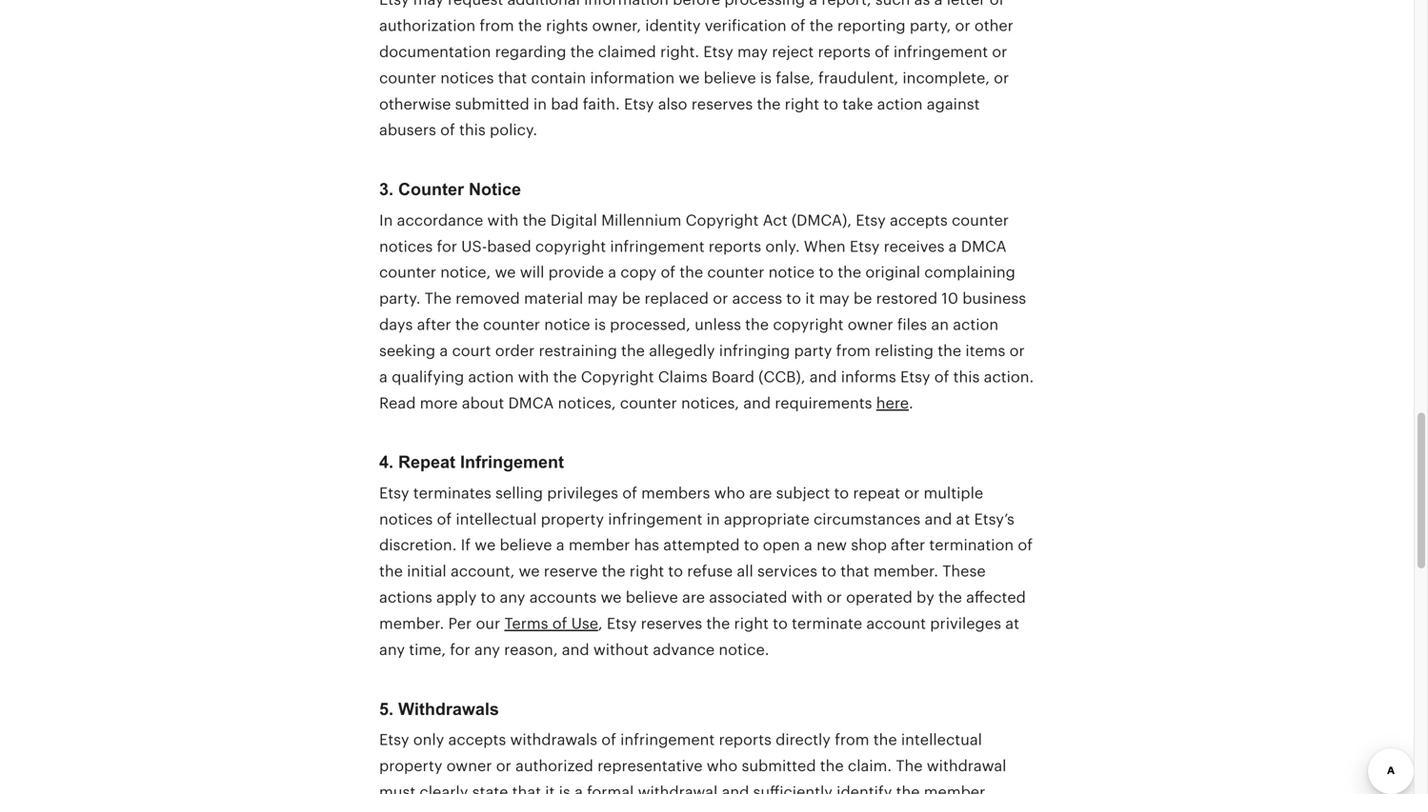Task type: describe. For each thing, give the bounding box(es) containing it.
account,
[[451, 563, 515, 580]]

before
[[673, 0, 720, 8]]

4. repeat infringement
[[379, 453, 564, 472]]

may down when
[[819, 290, 850, 307]]

false,
[[776, 69, 814, 87]]

the inside , etsy reserves the right to terminate account privileges at any time, for any reason, and without advance notice.
[[706, 616, 730, 633]]

any left time,
[[379, 642, 405, 659]]

such
[[875, 0, 910, 8]]

any inside etsy terminates selling privileges of members who are subject to repeat or multiple notices of intellectual property infringement in appropriate circumstances and at etsy's discretion. if we believe a member has attempted to open a new shop after termination of the initial account, we reserve the right to refuse all services to that member. these actions apply to any accounts we believe are associated with or operated by the affected member. per our
[[500, 589, 525, 607]]

0 vertical spatial are
[[749, 485, 772, 502]]

new
[[817, 537, 847, 554]]

this inside etsy may request additional information before processing a report, such as a letter of authorization from the rights owner, identity verification of the reporting party, or other documentation regarding the claimed right. etsy may reject reports of infringement or counter notices that contain information we believe is false, fraudulent, incomplete, or otherwise submitted in bad faith. etsy also reserves the right to take action against abusers of this policy.
[[459, 122, 486, 139]]

counter down 'claims'
[[620, 395, 677, 412]]

notices inside etsy may request additional information before processing a report, such as a letter of authorization from the rights owner, identity verification of the reporting party, or other documentation regarding the claimed right. etsy may reject reports of infringement or counter notices that contain information we believe is false, fraudulent, incomplete, or otherwise submitted in bad faith. etsy also reserves the right to take action against abusers of this policy.
[[440, 69, 494, 87]]

incomplete,
[[903, 69, 990, 87]]

counter
[[398, 180, 464, 199]]

or inside 'etsy only accepts withdrawals of infringement reports directly from the intellectual property owner or authorized representative who submitted the claim. the withdrawal must clearly state that it is a formal withdrawal and sufficiently identify the memb'
[[496, 758, 511, 775]]

etsy right (dmca),
[[856, 212, 886, 229]]

may up authorization
[[413, 0, 444, 8]]

the down restraining
[[553, 369, 577, 386]]

repeat
[[853, 485, 900, 502]]

etsy down verification
[[703, 43, 733, 60]]

we right if
[[475, 537, 496, 554]]

appropriate
[[724, 511, 810, 528]]

of up reject
[[791, 17, 806, 34]]

infringement inside 'etsy only accepts withdrawals of infringement reports directly from the intellectual property owner or authorized representative who submitted the claim. the withdrawal must clearly state that it is a formal withdrawal and sufficiently identify the memb'
[[620, 732, 715, 749]]

a right as
[[934, 0, 943, 8]]

identity
[[645, 17, 701, 34]]

clearly
[[420, 784, 468, 795]]

requirements
[[775, 395, 872, 412]]

terminate
[[792, 616, 862, 633]]

counter up complaining
[[952, 212, 1009, 229]]

counter up access
[[707, 264, 765, 281]]

at inside etsy terminates selling privileges of members who are subject to repeat or multiple notices of intellectual property infringement in appropriate circumstances and at etsy's discretion. if we believe a member has attempted to open a new shop after termination of the initial account, we reserve the right to refuse all services to that member. these actions apply to any accounts we believe are associated with or operated by the affected member. per our
[[956, 511, 970, 528]]

1 vertical spatial are
[[682, 589, 705, 607]]

complaining
[[925, 264, 1016, 281]]

termination
[[929, 537, 1014, 554]]

of left the members
[[622, 485, 637, 502]]

etsy inside 'etsy only accepts withdrawals of infringement reports directly from the intellectual property owner or authorized representative who submitted the claim. the withdrawal must clearly state that it is a formal withdrawal and sufficiently identify the memb'
[[379, 732, 409, 749]]

is inside etsy may request additional information before processing a report, such as a letter of authorization from the rights owner, identity verification of the reporting party, or other documentation regarding the claimed right. etsy may reject reports of infringement or counter notices that contain information we believe is false, fraudulent, incomplete, or otherwise submitted in bad faith. etsy also reserves the right to take action against abusers of this policy.
[[760, 69, 772, 87]]

board
[[712, 369, 755, 386]]

any down our
[[474, 642, 500, 659]]

0 vertical spatial member.
[[874, 563, 939, 580]]

1 horizontal spatial copyright
[[686, 212, 759, 229]]

regarding
[[495, 43, 566, 60]]

material
[[524, 290, 583, 307]]

the down an
[[938, 342, 962, 360]]

notices inside etsy terminates selling privileges of members who are subject to repeat or multiple notices of intellectual property infringement in appropriate circumstances and at etsy's discretion. if we believe a member has attempted to open a new shop after termination of the initial account, we reserve the right to refuse all services to that member. these actions apply to any accounts we believe are associated with or operated by the affected member. per our
[[379, 511, 433, 528]]

owner,
[[592, 17, 641, 34]]

owner inside 'etsy only accepts withdrawals of infringement reports directly from the intellectual property owner or authorized representative who submitted the claim. the withdrawal must clearly state that it is a formal withdrawal and sufficiently identify the memb'
[[447, 758, 492, 775]]

to right access
[[786, 290, 801, 307]]

a up read
[[379, 369, 388, 386]]

it inside 'etsy only accepts withdrawals of infringement reports directly from the intellectual property owner or authorized representative who submitted the claim. the withdrawal must clearly state that it is a formal withdrawal and sufficiently identify the memb'
[[545, 784, 555, 795]]

5. withdrawals
[[379, 700, 499, 719]]

unless
[[695, 316, 741, 334]]

counter up "order"
[[483, 316, 540, 334]]

an
[[931, 316, 949, 334]]

report,
[[822, 0, 871, 8]]

and inside etsy terminates selling privileges of members who are subject to repeat or multiple notices of intellectual property infringement in appropriate circumstances and at etsy's discretion. if we believe a member has attempted to open a new shop after termination of the initial account, we reserve the right to refuse all services to that member. these actions apply to any accounts we believe are associated with or operated by the affected member. per our
[[925, 511, 952, 528]]

discretion.
[[379, 537, 457, 554]]

withdrawals
[[510, 732, 597, 749]]

etsy left also
[[624, 96, 654, 113]]

party.
[[379, 290, 421, 307]]

has
[[634, 537, 659, 554]]

right inside etsy terminates selling privileges of members who are subject to repeat or multiple notices of intellectual property infringement in appropriate circumstances and at etsy's discretion. if we believe a member has attempted to open a new shop after termination of the initial account, we reserve the right to refuse all services to that member. these actions apply to any accounts we believe are associated with or operated by the affected member. per our
[[630, 563, 664, 580]]

claims
[[658, 369, 708, 386]]

1 vertical spatial member.
[[379, 616, 444, 633]]

sufficiently
[[753, 784, 833, 795]]

a up "reserve"
[[556, 537, 565, 554]]

rights
[[546, 17, 588, 34]]

of left use
[[552, 616, 567, 633]]

submitted inside etsy may request additional information before processing a report, such as a letter of authorization from the rights owner, identity verification of the reporting party, or other documentation regarding the claimed right. etsy may reject reports of infringement or counter notices that contain information we believe is false, fraudulent, incomplete, or otherwise submitted in bad faith. etsy also reserves the right to take action against abusers of this policy.
[[455, 96, 529, 113]]

to up our
[[481, 589, 496, 607]]

we up ,
[[601, 589, 622, 607]]

otherwise
[[379, 96, 451, 113]]

the down member
[[602, 563, 626, 580]]

without
[[593, 642, 649, 659]]

by
[[917, 589, 935, 607]]

of down reporting in the top right of the page
[[875, 43, 890, 60]]

use
[[571, 616, 598, 633]]

the up "court"
[[455, 316, 479, 334]]

and down the board
[[743, 395, 771, 412]]

circumstances
[[814, 511, 921, 528]]

selling
[[496, 485, 543, 502]]

apply
[[436, 589, 477, 607]]

party,
[[910, 17, 951, 34]]

and up the requirements
[[810, 369, 837, 386]]

identify
[[837, 784, 892, 795]]

the up based
[[523, 212, 546, 229]]

2 horizontal spatial action
[[953, 316, 999, 334]]

1 vertical spatial with
[[518, 369, 549, 386]]

of down an
[[935, 369, 949, 386]]

the down when
[[838, 264, 861, 281]]

infringement
[[460, 453, 564, 472]]

claimed
[[598, 43, 656, 60]]

the down rights
[[570, 43, 594, 60]]

reserve
[[544, 563, 598, 580]]

authorization
[[379, 17, 476, 34]]

formal
[[587, 784, 634, 795]]

attempted
[[663, 537, 740, 554]]

etsy only accepts withdrawals of infringement reports directly from the intellectual property owner or authorized representative who submitted the claim. the withdrawal must clearly state that it is a formal withdrawal and sufficiently identify the memb
[[379, 732, 1012, 795]]

a left report,
[[809, 0, 818, 8]]

notice.
[[719, 642, 769, 659]]

files
[[897, 316, 927, 334]]

authorized
[[515, 758, 593, 775]]

members
[[641, 485, 710, 502]]

of right termination
[[1018, 537, 1033, 554]]

it inside "in accordance with the digital millennium copyright act (dmca), etsy accepts counter notices for us-based copyright infringement reports only. when etsy receives a dmca counter notice, we will provide a copy of the counter notice to the original complaining party. the removed material may be replaced or access to it may be restored 10 business days after the counter notice is processed, unless the copyright owner files an action seeking a court order restraining the allegedly infringing party from relisting the items or a qualifying action with the copyright claims board (ccb), and informs etsy of this action. read more about dmca notices, counter notices, and requirements"
[[805, 290, 815, 307]]

1 horizontal spatial believe
[[626, 589, 678, 607]]

counter inside etsy may request additional information before processing a report, such as a letter of authorization from the rights owner, identity verification of the reporting party, or other documentation regarding the claimed right. etsy may reject reports of infringement or counter notices that contain information we believe is false, fraudulent, incomplete, or otherwise submitted in bad faith. etsy also reserves the right to take action against abusers of this policy.
[[379, 69, 436, 87]]

of right abusers
[[440, 122, 455, 139]]

will
[[520, 264, 545, 281]]

shop
[[851, 537, 887, 554]]

actions
[[379, 589, 432, 607]]

claim.
[[848, 758, 892, 775]]

terms of use
[[504, 616, 598, 633]]

submitted inside 'etsy only accepts withdrawals of infringement reports directly from the intellectual property owner or authorized representative who submitted the claim. the withdrawal must clearly state that it is a formal withdrawal and sufficiently identify the memb'
[[742, 758, 816, 775]]

is inside "in accordance with the digital millennium copyright act (dmca), etsy accepts counter notices for us-based copyright infringement reports only. when etsy receives a dmca counter notice, we will provide a copy of the counter notice to the original complaining party. the removed material may be replaced or access to it may be restored 10 business days after the counter notice is processed, unless the copyright owner files an action seeking a court order restraining the allegedly infringing party from relisting the items or a qualifying action with the copyright claims board (ccb), and informs etsy of this action. read more about dmca notices, counter notices, and requirements"
[[594, 316, 606, 334]]

copy
[[621, 264, 657, 281]]

directly
[[776, 732, 831, 749]]

as
[[914, 0, 930, 8]]

subject
[[776, 485, 830, 502]]

privileges inside , etsy reserves the right to terminate account privileges at any time, for any reason, and without advance notice.
[[930, 616, 1001, 633]]

1 be from the left
[[622, 290, 641, 307]]

action.
[[984, 369, 1034, 386]]

reports inside etsy may request additional information before processing a report, such as a letter of authorization from the rights owner, identity verification of the reporting party, or other documentation regarding the claimed right. etsy may reject reports of infringement or counter notices that contain information we believe is false, fraudulent, incomplete, or otherwise submitted in bad faith. etsy also reserves the right to take action against abusers of this policy.
[[818, 43, 871, 60]]

a left copy
[[608, 264, 617, 281]]

counter up party.
[[379, 264, 436, 281]]

only.
[[766, 238, 800, 255]]

may down verification
[[738, 43, 768, 60]]

the up claim. at the bottom right of page
[[874, 732, 897, 749]]

who inside 'etsy only accepts withdrawals of infringement reports directly from the intellectual property owner or authorized representative who submitted the claim. the withdrawal must clearly state that it is a formal withdrawal and sufficiently identify the memb'
[[707, 758, 738, 775]]

the down false,
[[757, 96, 781, 113]]

read
[[379, 395, 416, 412]]

0 vertical spatial information
[[584, 0, 669, 8]]

letter
[[947, 0, 986, 8]]

in inside etsy terminates selling privileges of members who are subject to repeat or multiple notices of intellectual property infringement in appropriate circumstances and at etsy's discretion. if we believe a member has attempted to open a new shop after termination of the initial account, we reserve the right to refuse all services to that member. these actions apply to any accounts we believe are associated with or operated by the affected member. per our
[[707, 511, 720, 528]]

if
[[461, 537, 471, 554]]

account
[[867, 616, 926, 633]]

notice,
[[440, 264, 491, 281]]

state
[[472, 784, 508, 795]]

only
[[413, 732, 444, 749]]

fraudulent,
[[818, 69, 899, 87]]

the left claim. at the bottom right of page
[[820, 758, 844, 775]]

this inside "in accordance with the digital millennium copyright act (dmca), etsy accepts counter notices for us-based copyright infringement reports only. when etsy receives a dmca counter notice, we will provide a copy of the counter notice to the original complaining party. the removed material may be replaced or access to it may be restored 10 business days after the counter notice is processed, unless the copyright owner files an action seeking a court order restraining the allegedly infringing party from relisting the items or a qualifying action with the copyright claims board (ccb), and informs etsy of this action. read more about dmca notices, counter notices, and requirements"
[[953, 369, 980, 386]]

infringement inside etsy terminates selling privileges of members who are subject to repeat or multiple notices of intellectual property infringement in appropriate circumstances and at etsy's discretion. if we believe a member has attempted to open a new shop after termination of the initial account, we reserve the right to refuse all services to that member. these actions apply to any accounts we believe are associated with or operated by the affected member. per our
[[608, 511, 703, 528]]

to up all
[[744, 537, 759, 554]]

to left refuse
[[668, 563, 683, 580]]

reserves inside etsy may request additional information before processing a report, such as a letter of authorization from the rights owner, identity verification of the reporting party, or other documentation regarding the claimed right. etsy may reject reports of infringement or counter notices that contain information we believe is false, fraudulent, incomplete, or otherwise submitted in bad faith. etsy also reserves the right to take action against abusers of this policy.
[[692, 96, 753, 113]]

(dmca),
[[792, 212, 852, 229]]

the right the identify
[[896, 784, 920, 795]]

open
[[763, 537, 800, 554]]

here link
[[876, 395, 909, 412]]

request
[[448, 0, 503, 8]]

processed,
[[610, 316, 691, 334]]

etsy up .
[[900, 369, 930, 386]]

with inside etsy terminates selling privileges of members who are subject to repeat or multiple notices of intellectual property infringement in appropriate circumstances and at etsy's discretion. if we believe a member has attempted to open a new shop after termination of the initial account, we reserve the right to refuse all services to that member. these actions apply to any accounts we believe are associated with or operated by the affected member. per our
[[792, 589, 823, 607]]

per
[[448, 616, 472, 633]]

days
[[379, 316, 413, 334]]

the inside 'etsy only accepts withdrawals of infringement reports directly from the intellectual property owner or authorized representative who submitted the claim. the withdrawal must clearly state that it is a formal withdrawal and sufficiently identify the memb'
[[896, 758, 923, 775]]

faith.
[[583, 96, 620, 113]]

0 vertical spatial copyright
[[535, 238, 606, 255]]

these
[[943, 563, 986, 580]]

1 vertical spatial information
[[590, 69, 675, 87]]

when
[[804, 238, 846, 255]]

policy.
[[490, 122, 538, 139]]

the down processed,
[[621, 342, 645, 360]]

believe inside etsy may request additional information before processing a report, such as a letter of authorization from the rights owner, identity verification of the reporting party, or other documentation regarding the claimed right. etsy may reject reports of infringement or counter notices that contain information we believe is false, fraudulent, incomplete, or otherwise submitted in bad faith. etsy also reserves the right to take action against abusers of this policy.
[[704, 69, 756, 87]]

,
[[598, 616, 603, 633]]

of up other
[[990, 0, 1005, 8]]

after inside "in accordance with the digital millennium copyright act (dmca), etsy accepts counter notices for us-based copyright infringement reports only. when etsy receives a dmca counter notice, we will provide a copy of the counter notice to the original complaining party. the removed material may be replaced or access to it may be restored 10 business days after the counter notice is processed, unless the copyright owner files an action seeking a court order restraining the allegedly infringing party from relisting the items or a qualifying action with the copyright claims board (ccb), and informs etsy of this action. read more about dmca notices, counter notices, and requirements"
[[417, 316, 451, 334]]

all
[[737, 563, 753, 580]]

infringement inside etsy may request additional information before processing a report, such as a letter of authorization from the rights owner, identity verification of the reporting party, or other documentation regarding the claimed right. etsy may reject reports of infringement or counter notices that contain information we believe is false, fraudulent, incomplete, or otherwise submitted in bad faith. etsy also reserves the right to take action against abusers of this policy.
[[894, 43, 988, 60]]

that inside etsy terminates selling privileges of members who are subject to repeat or multiple notices of intellectual property infringement in appropriate circumstances and at etsy's discretion. if we believe a member has attempted to open a new shop after termination of the initial account, we reserve the right to refuse all services to that member. these actions apply to any accounts we believe are associated with or operated by the affected member. per our
[[841, 563, 870, 580]]

more
[[420, 395, 458, 412]]

1 vertical spatial withdrawal
[[638, 784, 718, 795]]



Task type: vqa. For each thing, say whether or not it's contained in the screenshot.
second 31.50 from right
no



Task type: locate. For each thing, give the bounding box(es) containing it.
that inside 'etsy only accepts withdrawals of infringement reports directly from the intellectual property owner or authorized representative who submitted the claim. the withdrawal must clearly state that it is a formal withdrawal and sufficiently identify the memb'
[[512, 784, 541, 795]]

to down new
[[822, 563, 837, 580]]

infringing
[[719, 342, 790, 360]]

is inside 'etsy only accepts withdrawals of infringement reports directly from the intellectual property owner or authorized representative who submitted the claim. the withdrawal must clearly state that it is a formal withdrawal and sufficiently identify the memb'
[[559, 784, 571, 795]]

the down additional
[[518, 17, 542, 34]]

the up notice. in the bottom right of the page
[[706, 616, 730, 633]]

0 horizontal spatial submitted
[[455, 96, 529, 113]]

associated
[[709, 589, 788, 607]]

the down report,
[[810, 17, 833, 34]]

that inside etsy may request additional information before processing a report, such as a letter of authorization from the rights owner, identity verification of the reporting party, or other documentation regarding the claimed right. etsy may reject reports of infringement or counter notices that contain information we believe is false, fraudulent, incomplete, or otherwise submitted in bad faith. etsy also reserves the right to take action against abusers of this policy.
[[498, 69, 527, 87]]

right inside , etsy reserves the right to terminate account privileges at any time, for any reason, and without advance notice.
[[734, 616, 769, 633]]

services
[[758, 563, 818, 580]]

reports left directly
[[719, 732, 772, 749]]

1 vertical spatial intellectual
[[901, 732, 982, 749]]

based
[[487, 238, 531, 255]]

0 horizontal spatial copyright
[[535, 238, 606, 255]]

member
[[569, 537, 630, 554]]

notice
[[469, 180, 521, 199]]

we inside etsy may request additional information before processing a report, such as a letter of authorization from the rights owner, identity verification of the reporting party, or other documentation regarding the claimed right. etsy may reject reports of infringement or counter notices that contain information we believe is false, fraudulent, incomplete, or otherwise submitted in bad faith. etsy also reserves the right to take action against abusers of this policy.
[[679, 69, 700, 87]]

2 horizontal spatial right
[[785, 96, 819, 113]]

a left new
[[804, 537, 813, 554]]

a inside 'etsy only accepts withdrawals of infringement reports directly from the intellectual property owner or authorized representative who submitted the claim. the withdrawal must clearly state that it is a formal withdrawal and sufficiently identify the memb'
[[575, 784, 583, 795]]

10
[[942, 290, 959, 307]]

1 horizontal spatial owner
[[848, 316, 893, 334]]

0 horizontal spatial the
[[425, 290, 452, 307]]

additional
[[507, 0, 580, 8]]

the down access
[[745, 316, 769, 334]]

may
[[413, 0, 444, 8], [738, 43, 768, 60], [587, 290, 618, 307], [819, 290, 850, 307]]

copyright
[[686, 212, 759, 229], [581, 369, 654, 386]]

1 horizontal spatial notice
[[769, 264, 815, 281]]

the up replaced
[[680, 264, 703, 281]]

property
[[541, 511, 604, 528], [379, 758, 442, 775]]

1 vertical spatial it
[[545, 784, 555, 795]]

action inside etsy may request additional information before processing a report, such as a letter of authorization from the rights owner, identity verification of the reporting party, or other documentation regarding the claimed right. etsy may reject reports of infringement or counter notices that contain information we believe is false, fraudulent, incomplete, or otherwise submitted in bad faith. etsy also reserves the right to take action against abusers of this policy.
[[877, 96, 923, 113]]

processing
[[724, 0, 805, 8]]

the inside "in accordance with the digital millennium copyright act (dmca), etsy accepts counter notices for us-based copyright infringement reports only. when etsy receives a dmca counter notice, we will provide a copy of the counter notice to the original complaining party. the removed material may be replaced or access to it may be restored 10 business days after the counter notice is processed, unless the copyright owner files an action seeking a court order restraining the allegedly infringing party from relisting the items or a qualifying action with the copyright claims board (ccb), and informs etsy of this action. read more about dmca notices, counter notices, and requirements"
[[425, 290, 452, 307]]

owner
[[848, 316, 893, 334], [447, 758, 492, 775]]

and
[[810, 369, 837, 386], [743, 395, 771, 412], [925, 511, 952, 528], [562, 642, 589, 659], [722, 784, 749, 795]]

notices down in
[[379, 238, 433, 255]]

in inside etsy may request additional information before processing a report, such as a letter of authorization from the rights owner, identity verification of the reporting party, or other documentation regarding the claimed right. etsy may reject reports of infringement or counter notices that contain information we believe is false, fraudulent, incomplete, or otherwise submitted in bad faith. etsy also reserves the right to take action against abusers of this policy.
[[534, 96, 547, 113]]

with down "order"
[[518, 369, 549, 386]]

2 vertical spatial is
[[559, 784, 571, 795]]

notices down documentation at left
[[440, 69, 494, 87]]

here
[[876, 395, 909, 412]]

repeat
[[398, 453, 455, 472]]

property up member
[[541, 511, 604, 528]]

it up party
[[805, 290, 815, 307]]

intellectual inside 'etsy only accepts withdrawals of infringement reports directly from the intellectual property owner or authorized representative who submitted the claim. the withdrawal must clearly state that it is a formal withdrawal and sufficiently identify the memb'
[[901, 732, 982, 749]]

documentation
[[379, 43, 491, 60]]

notices,
[[558, 395, 616, 412], [681, 395, 739, 412]]

millennium
[[601, 212, 682, 229]]

1 vertical spatial privileges
[[930, 616, 1001, 633]]

1 vertical spatial copyright
[[581, 369, 654, 386]]

etsy inside etsy terminates selling privileges of members who are subject to repeat or multiple notices of intellectual property infringement in appropriate circumstances and at etsy's discretion. if we believe a member has attempted to open a new shop after termination of the initial account, we reserve the right to refuse all services to that member. these actions apply to any accounts we believe are associated with or operated by the affected member. per our
[[379, 485, 409, 502]]

0 horizontal spatial intellectual
[[456, 511, 537, 528]]

withdrawal
[[927, 758, 1007, 775], [638, 784, 718, 795]]

and left sufficiently
[[722, 784, 749, 795]]

submitted up sufficiently
[[742, 758, 816, 775]]

action up the 'about' on the left of the page
[[468, 369, 514, 386]]

accounts
[[529, 589, 597, 607]]

abusers
[[379, 122, 436, 139]]

action up items
[[953, 316, 999, 334]]

0 horizontal spatial action
[[468, 369, 514, 386]]

1 horizontal spatial is
[[594, 316, 606, 334]]

to inside , etsy reserves the right to terminate account privileges at any time, for any reason, and without advance notice.
[[773, 616, 788, 633]]

1 horizontal spatial at
[[1005, 616, 1020, 633]]

1 vertical spatial reserves
[[641, 616, 702, 633]]

0 horizontal spatial dmca
[[508, 395, 554, 412]]

0 vertical spatial privileges
[[547, 485, 618, 502]]

about
[[462, 395, 504, 412]]

who right representative
[[707, 758, 738, 775]]

with down services
[[792, 589, 823, 607]]

1 horizontal spatial privileges
[[930, 616, 1001, 633]]

1 vertical spatial action
[[953, 316, 999, 334]]

restored
[[876, 290, 938, 307]]

1 vertical spatial after
[[891, 537, 925, 554]]

1 horizontal spatial be
[[854, 290, 872, 307]]

believe down verification
[[704, 69, 756, 87]]

1 vertical spatial who
[[707, 758, 738, 775]]

us-
[[461, 238, 487, 255]]

is
[[760, 69, 772, 87], [594, 316, 606, 334], [559, 784, 571, 795]]

1 horizontal spatial action
[[877, 96, 923, 113]]

0 horizontal spatial notice
[[544, 316, 590, 334]]

believe
[[704, 69, 756, 87], [500, 537, 552, 554], [626, 589, 678, 607]]

0 horizontal spatial right
[[630, 563, 664, 580]]

owner inside "in accordance with the digital millennium copyright act (dmca), etsy accepts counter notices for us-based copyright infringement reports only. when etsy receives a dmca counter notice, we will provide a copy of the counter notice to the original complaining party. the removed material may be replaced or access to it may be restored 10 business days after the counter notice is processed, unless the copyright owner files an action seeking a court order restraining the allegedly infringing party from relisting the items or a qualifying action with the copyright claims board (ccb), and informs etsy of this action. read more about dmca notices, counter notices, and requirements"
[[848, 316, 893, 334]]

from up claim. at the bottom right of page
[[835, 732, 869, 749]]

and inside , etsy reserves the right to terminate account privileges at any time, for any reason, and without advance notice.
[[562, 642, 589, 659]]

etsy
[[379, 0, 409, 8], [703, 43, 733, 60], [624, 96, 654, 113], [856, 212, 886, 229], [850, 238, 880, 255], [900, 369, 930, 386], [379, 485, 409, 502], [607, 616, 637, 633], [379, 732, 409, 749]]

0 vertical spatial the
[[425, 290, 452, 307]]

0 horizontal spatial believe
[[500, 537, 552, 554]]

0 vertical spatial with
[[487, 212, 519, 229]]

1 vertical spatial the
[[896, 758, 923, 775]]

verification
[[705, 17, 787, 34]]

0 horizontal spatial owner
[[447, 758, 492, 775]]

reports left only. on the right of page
[[709, 238, 761, 255]]

etsy down 5.
[[379, 732, 409, 749]]

accordance
[[397, 212, 483, 229]]

privileges inside etsy terminates selling privileges of members who are subject to repeat or multiple notices of intellectual property infringement in appropriate circumstances and at etsy's discretion. if we believe a member has attempted to open a new shop after termination of the initial account, we reserve the right to refuse all services to that member. these actions apply to any accounts we believe are associated with or operated by the affected member. per our
[[547, 485, 618, 502]]

to
[[823, 96, 838, 113], [819, 264, 834, 281], [786, 290, 801, 307], [834, 485, 849, 502], [744, 537, 759, 554], [668, 563, 683, 580], [822, 563, 837, 580], [481, 589, 496, 607], [773, 616, 788, 633]]

reserves right also
[[692, 96, 753, 113]]

1 horizontal spatial intellectual
[[901, 732, 982, 749]]

1 vertical spatial reports
[[709, 238, 761, 255]]

1 horizontal spatial this
[[953, 369, 980, 386]]

we down right.
[[679, 69, 700, 87]]

accepts inside 'etsy only accepts withdrawals of infringement reports directly from the intellectual property owner or authorized representative who submitted the claim. the withdrawal must clearly state that it is a formal withdrawal and sufficiently identify the memb'
[[448, 732, 506, 749]]

original
[[866, 264, 921, 281]]

infringement
[[894, 43, 988, 60], [610, 238, 705, 255], [608, 511, 703, 528], [620, 732, 715, 749]]

terminates
[[413, 485, 491, 502]]

1 horizontal spatial copyright
[[773, 316, 844, 334]]

reports up fraudulent,
[[818, 43, 871, 60]]

1 horizontal spatial dmca
[[961, 238, 1007, 255]]

information up owner,
[[584, 0, 669, 8]]

the
[[425, 290, 452, 307], [896, 758, 923, 775]]

access
[[732, 290, 782, 307]]

terms of use link
[[504, 616, 598, 633]]

1 vertical spatial for
[[450, 642, 470, 659]]

0 vertical spatial is
[[760, 69, 772, 87]]

order
[[495, 342, 535, 360]]

counter
[[379, 69, 436, 87], [952, 212, 1009, 229], [379, 264, 436, 281], [707, 264, 765, 281], [483, 316, 540, 334], [620, 395, 677, 412]]

seeking
[[379, 342, 436, 360]]

1 vertical spatial right
[[630, 563, 664, 580]]

1 vertical spatial dmca
[[508, 395, 554, 412]]

2 vertical spatial with
[[792, 589, 823, 607]]

1 horizontal spatial member.
[[874, 563, 939, 580]]

of down terminates
[[437, 511, 452, 528]]

against
[[927, 96, 980, 113]]

2 vertical spatial from
[[835, 732, 869, 749]]

0 horizontal spatial at
[[956, 511, 970, 528]]

0 horizontal spatial this
[[459, 122, 486, 139]]

1 horizontal spatial it
[[805, 290, 815, 307]]

0 horizontal spatial notices,
[[558, 395, 616, 412]]

and inside 'etsy only accepts withdrawals of infringement reports directly from the intellectual property owner or authorized representative who submitted the claim. the withdrawal must clearly state that it is a formal withdrawal and sufficiently identify the memb'
[[722, 784, 749, 795]]

1 vertical spatial is
[[594, 316, 606, 334]]

that down regarding
[[498, 69, 527, 87]]

0 horizontal spatial withdrawal
[[638, 784, 718, 795]]

2 horizontal spatial is
[[760, 69, 772, 87]]

1 notices, from the left
[[558, 395, 616, 412]]

reserves inside , etsy reserves the right to terminate account privileges at any time, for any reason, and without advance notice.
[[641, 616, 702, 633]]

0 vertical spatial submitted
[[455, 96, 529, 113]]

to left take
[[823, 96, 838, 113]]

replaced
[[645, 290, 709, 307]]

0 vertical spatial reports
[[818, 43, 871, 60]]

1 horizontal spatial submitted
[[742, 758, 816, 775]]

0 vertical spatial at
[[956, 511, 970, 528]]

who
[[714, 485, 745, 502], [707, 758, 738, 775]]

is down authorized
[[559, 784, 571, 795]]

allegedly
[[649, 342, 715, 360]]

intellectual
[[456, 511, 537, 528], [901, 732, 982, 749]]

of inside 'etsy only accepts withdrawals of infringement reports directly from the intellectual property owner or authorized representative who submitted the claim. the withdrawal must clearly state that it is a formal withdrawal and sufficiently identify the memb'
[[601, 732, 616, 749]]

are down refuse
[[682, 589, 705, 607]]

in
[[534, 96, 547, 113], [707, 511, 720, 528]]

after up the seeking
[[417, 316, 451, 334]]

court
[[452, 342, 491, 360]]

0 horizontal spatial it
[[545, 784, 555, 795]]

notices inside "in accordance with the digital millennium copyright act (dmca), etsy accepts counter notices for us-based copyright infringement reports only. when etsy receives a dmca counter notice, we will provide a copy of the counter notice to the original complaining party. the removed material may be replaced or access to it may be restored 10 business days after the counter notice is processed, unless the copyright owner files an action seeking a court order restraining the allegedly infringing party from relisting the items or a qualifying action with the copyright claims board (ccb), and informs etsy of this action. read more about dmca notices, counter notices, and requirements"
[[379, 238, 433, 255]]

to left "repeat" at the bottom right
[[834, 485, 849, 502]]

notices, down the board
[[681, 395, 739, 412]]

0 vertical spatial accepts
[[890, 212, 948, 229]]

in
[[379, 212, 393, 229]]

copyright down the digital
[[535, 238, 606, 255]]

1 horizontal spatial property
[[541, 511, 604, 528]]

etsy terminates selling privileges of members who are subject to repeat or multiple notices of intellectual property infringement in appropriate circumstances and at etsy's discretion. if we believe a member has attempted to open a new shop after termination of the initial account, we reserve the right to refuse all services to that member. these actions apply to any accounts we believe are associated with or operated by the affected member. per our
[[379, 485, 1033, 633]]

from inside "in accordance with the digital millennium copyright act (dmca), etsy accepts counter notices for us-based copyright infringement reports only. when etsy receives a dmca counter notice, we will provide a copy of the counter notice to the original complaining party. the removed material may be replaced or access to it may be restored 10 business days after the counter notice is processed, unless the copyright owner files an action seeking a court order restraining the allegedly infringing party from relisting the items or a qualifying action with the copyright claims board (ccb), and informs etsy of this action. read more about dmca notices, counter notices, and requirements"
[[836, 342, 871, 360]]

property inside 'etsy only accepts withdrawals of infringement reports directly from the intellectual property owner or authorized representative who submitted the claim. the withdrawal must clearly state that it is a formal withdrawal and sufficiently identify the memb'
[[379, 758, 442, 775]]

0 vertical spatial who
[[714, 485, 745, 502]]

the up 'actions'
[[379, 563, 403, 580]]

right
[[785, 96, 819, 113], [630, 563, 664, 580], [734, 616, 769, 633]]

etsy up authorization
[[379, 0, 409, 8]]

information
[[584, 0, 669, 8], [590, 69, 675, 87]]

reports inside "in accordance with the digital millennium copyright act (dmca), etsy accepts counter notices for us-based copyright infringement reports only. when etsy receives a dmca counter notice, we will provide a copy of the counter notice to the original complaining party. the removed material may be replaced or access to it may be restored 10 business days after the counter notice is processed, unless the copyright owner files an action seeking a court order restraining the allegedly infringing party from relisting the items or a qualifying action with the copyright claims board (ccb), and informs etsy of this action. read more about dmca notices, counter notices, and requirements"
[[709, 238, 761, 255]]

who up appropriate
[[714, 485, 745, 502]]

from inside etsy may request additional information before processing a report, such as a letter of authorization from the rights owner, identity verification of the reporting party, or other documentation regarding the claimed right. etsy may reject reports of infringement or counter notices that contain information we believe is false, fraudulent, incomplete, or otherwise submitted in bad faith. etsy also reserves the right to take action against abusers of this policy.
[[480, 17, 514, 34]]

copyright down restraining
[[581, 369, 654, 386]]

dmca right the 'about' on the left of the page
[[508, 395, 554, 412]]

from inside 'etsy only accepts withdrawals of infringement reports directly from the intellectual property owner or authorized representative who submitted the claim. the withdrawal must clearly state that it is a formal withdrawal and sufficiently identify the memb'
[[835, 732, 869, 749]]

act
[[763, 212, 788, 229]]

infringement inside "in accordance with the digital millennium copyright act (dmca), etsy accepts counter notices for us-based copyright infringement reports only. when etsy receives a dmca counter notice, we will provide a copy of the counter notice to the original complaining party. the removed material may be replaced or access to it may be restored 10 business days after the counter notice is processed, unless the copyright owner files an action seeking a court order restraining the allegedly infringing party from relisting the items or a qualifying action with the copyright claims board (ccb), and informs etsy of this action. read more about dmca notices, counter notices, and requirements"
[[610, 238, 705, 255]]

party
[[794, 342, 832, 360]]

5.
[[379, 700, 394, 719]]

be
[[622, 290, 641, 307], [854, 290, 872, 307]]

we left "reserve"
[[519, 563, 540, 580]]

0 vertical spatial action
[[877, 96, 923, 113]]

0 vertical spatial notices
[[440, 69, 494, 87]]

be down copy
[[622, 290, 641, 307]]

contain
[[531, 69, 586, 87]]

0 horizontal spatial are
[[682, 589, 705, 607]]

etsy up original
[[850, 238, 880, 255]]

1 vertical spatial in
[[707, 511, 720, 528]]

infringement down millennium
[[610, 238, 705, 255]]

at
[[956, 511, 970, 528], [1005, 616, 1020, 633]]

1 horizontal spatial right
[[734, 616, 769, 633]]

receives
[[884, 238, 945, 255]]

believe up account, at the bottom left of page
[[500, 537, 552, 554]]

after right shop
[[891, 537, 925, 554]]

bad
[[551, 96, 579, 113]]

1 horizontal spatial withdrawal
[[927, 758, 1007, 775]]

property inside etsy terminates selling privileges of members who are subject to repeat or multiple notices of intellectual property infringement in appropriate circumstances and at etsy's discretion. if we believe a member has attempted to open a new shop after termination of the initial account, we reserve the right to refuse all services to that member. these actions apply to any accounts we believe are associated with or operated by the affected member. per our
[[541, 511, 604, 528]]

privileges up member
[[547, 485, 618, 502]]

and down use
[[562, 642, 589, 659]]

to inside etsy may request additional information before processing a report, such as a letter of authorization from the rights owner, identity verification of the reporting party, or other documentation regarding the claimed right. etsy may reject reports of infringement or counter notices that contain information we believe is false, fraudulent, incomplete, or otherwise submitted in bad faith. etsy also reserves the right to take action against abusers of this policy.
[[823, 96, 838, 113]]

1 vertical spatial submitted
[[742, 758, 816, 775]]

right down has
[[630, 563, 664, 580]]

1 vertical spatial that
[[841, 563, 870, 580]]

a left "court"
[[440, 342, 448, 360]]

a up complaining
[[949, 238, 957, 255]]

1 vertical spatial believe
[[500, 537, 552, 554]]

member. up by
[[874, 563, 939, 580]]

infringement up has
[[608, 511, 703, 528]]

0 vertical spatial believe
[[704, 69, 756, 87]]

0 vertical spatial intellectual
[[456, 511, 537, 528]]

member. down 'actions'
[[379, 616, 444, 633]]

who inside etsy terminates selling privileges of members who are subject to repeat or multiple notices of intellectual property infringement in appropriate circumstances and at etsy's discretion. if we believe a member has attempted to open a new shop after termination of the initial account, we reserve the right to refuse all services to that member. these actions apply to any accounts we believe are associated with or operated by the affected member. per our
[[714, 485, 745, 502]]

informs
[[841, 369, 896, 386]]

in left bad
[[534, 96, 547, 113]]

dmca up complaining
[[961, 238, 1007, 255]]

member.
[[874, 563, 939, 580], [379, 616, 444, 633]]

here .
[[876, 395, 914, 412]]

accepts inside "in accordance with the digital millennium copyright act (dmca), etsy accepts counter notices for us-based copyright infringement reports only. when etsy receives a dmca counter notice, we will provide a copy of the counter notice to the original complaining party. the removed material may be replaced or access to it may be restored 10 business days after the counter notice is processed, unless the copyright owner files an action seeking a court order restraining the allegedly infringing party from relisting the items or a qualifying action with the copyright claims board (ccb), and informs etsy of this action. read more about dmca notices, counter notices, and requirements"
[[890, 212, 948, 229]]

believe down has
[[626, 589, 678, 607]]

0 horizontal spatial member.
[[379, 616, 444, 633]]

at inside , etsy reserves the right to terminate account privileges at any time, for any reason, and without advance notice.
[[1005, 616, 1020, 633]]

notice down only. on the right of page
[[769, 264, 815, 281]]

0 vertical spatial right
[[785, 96, 819, 113]]

submitted up policy.
[[455, 96, 529, 113]]

we down based
[[495, 264, 516, 281]]

the right claim. at the bottom right of page
[[896, 758, 923, 775]]

for down "accordance" in the left top of the page
[[437, 238, 457, 255]]

2 vertical spatial right
[[734, 616, 769, 633]]

0 horizontal spatial privileges
[[547, 485, 618, 502]]

1 horizontal spatial in
[[707, 511, 720, 528]]

we inside "in accordance with the digital millennium copyright act (dmca), etsy accepts counter notices for us-based copyright infringement reports only. when etsy receives a dmca counter notice, we will provide a copy of the counter notice to the original complaining party. the removed material may be replaced or access to it may be restored 10 business days after the counter notice is processed, unless the copyright owner files an action seeking a court order restraining the allegedly infringing party from relisting the items or a qualifying action with the copyright claims board (ccb), and informs etsy of this action. read more about dmca notices, counter notices, and requirements"
[[495, 264, 516, 281]]

intellectual inside etsy terminates selling privileges of members who are subject to repeat or multiple notices of intellectual property infringement in appropriate circumstances and at etsy's discretion. if we believe a member has attempted to open a new shop after termination of the initial account, we reserve the right to refuse all services to that member. these actions apply to any accounts we believe are associated with or operated by the affected member. per our
[[456, 511, 537, 528]]

0 vertical spatial after
[[417, 316, 451, 334]]

the right by
[[939, 589, 962, 607]]

to down associated
[[773, 616, 788, 633]]

for inside , etsy reserves the right to terminate account privileges at any time, for any reason, and without advance notice.
[[450, 642, 470, 659]]

after inside etsy terminates selling privileges of members who are subject to repeat or multiple notices of intellectual property infringement in appropriate circumstances and at etsy's discretion. if we believe a member has attempted to open a new shop after termination of the initial account, we reserve the right to refuse all services to that member. these actions apply to any accounts we believe are associated with or operated by the affected member. per our
[[891, 537, 925, 554]]

of up replaced
[[661, 264, 676, 281]]

after
[[417, 316, 451, 334], [891, 537, 925, 554]]

0 vertical spatial in
[[534, 96, 547, 113]]

0 vertical spatial owner
[[848, 316, 893, 334]]

restraining
[[539, 342, 617, 360]]

right down associated
[[734, 616, 769, 633]]

that down authorized
[[512, 784, 541, 795]]

1 vertical spatial notices
[[379, 238, 433, 255]]

2 be from the left
[[854, 290, 872, 307]]

0 vertical spatial withdrawal
[[927, 758, 1007, 775]]

in accordance with the digital millennium copyright act (dmca), etsy accepts counter notices for us-based copyright infringement reports only. when etsy receives a dmca counter notice, we will provide a copy of the counter notice to the original complaining party. the removed material may be replaced or access to it may be restored 10 business days after the counter notice is processed, unless the copyright owner files an action seeking a court order restraining the allegedly infringing party from relisting the items or a qualifying action with the copyright claims board (ccb), and informs etsy of this action. read more about dmca notices, counter notices, and requirements
[[379, 212, 1034, 412]]

action right take
[[877, 96, 923, 113]]

to down when
[[819, 264, 834, 281]]

accepts up receives
[[890, 212, 948, 229]]

for down per at the bottom left of the page
[[450, 642, 470, 659]]

take
[[843, 96, 873, 113]]

2 horizontal spatial believe
[[704, 69, 756, 87]]

provide
[[549, 264, 604, 281]]

relisting
[[875, 342, 934, 360]]

0 vertical spatial for
[[437, 238, 457, 255]]

counter up otherwise
[[379, 69, 436, 87]]

reports inside 'etsy only accepts withdrawals of infringement reports directly from the intellectual property owner or authorized representative who submitted the claim. the withdrawal must clearly state that it is a formal withdrawal and sufficiently identify the memb'
[[719, 732, 772, 749]]

copyright up party
[[773, 316, 844, 334]]

0 vertical spatial property
[[541, 511, 604, 528]]

1 vertical spatial from
[[836, 342, 871, 360]]

0 vertical spatial that
[[498, 69, 527, 87]]

must
[[379, 784, 416, 795]]

0 vertical spatial dmca
[[961, 238, 1007, 255]]

for inside "in accordance with the digital millennium copyright act (dmca), etsy accepts counter notices for us-based copyright infringement reports only. when etsy receives a dmca counter notice, we will provide a copy of the counter notice to the original complaining party. the removed material may be replaced or access to it may be restored 10 business days after the counter notice is processed, unless the copyright owner files an action seeking a court order restraining the allegedly infringing party from relisting the items or a qualifying action with the copyright claims board (ccb), and informs etsy of this action. read more about dmca notices, counter notices, and requirements"
[[437, 238, 457, 255]]

right inside etsy may request additional information before processing a report, such as a letter of authorization from the rights owner, identity verification of the reporting party, or other documentation regarding the claimed right. etsy may reject reports of infringement or counter notices that contain information we believe is false, fraudulent, incomplete, or otherwise submitted in bad faith. etsy also reserves the right to take action against abusers of this policy.
[[785, 96, 819, 113]]

0 vertical spatial reserves
[[692, 96, 753, 113]]

1 vertical spatial copyright
[[773, 316, 844, 334]]

and down multiple
[[925, 511, 952, 528]]

removed
[[456, 290, 520, 307]]

0 horizontal spatial is
[[559, 784, 571, 795]]

reporting
[[837, 17, 906, 34]]

2 notices, from the left
[[681, 395, 739, 412]]

1 vertical spatial notice
[[544, 316, 590, 334]]

owner up state
[[447, 758, 492, 775]]

may down provide
[[587, 290, 618, 307]]

at up termination
[[956, 511, 970, 528]]

etsy inside , etsy reserves the right to terminate account privileges at any time, for any reason, and without advance notice.
[[607, 616, 637, 633]]

2 vertical spatial action
[[468, 369, 514, 386]]

our
[[476, 616, 500, 633]]

copyright left act
[[686, 212, 759, 229]]

action
[[877, 96, 923, 113], [953, 316, 999, 334], [468, 369, 514, 386]]

representative
[[598, 758, 703, 775]]

right down false,
[[785, 96, 819, 113]]



